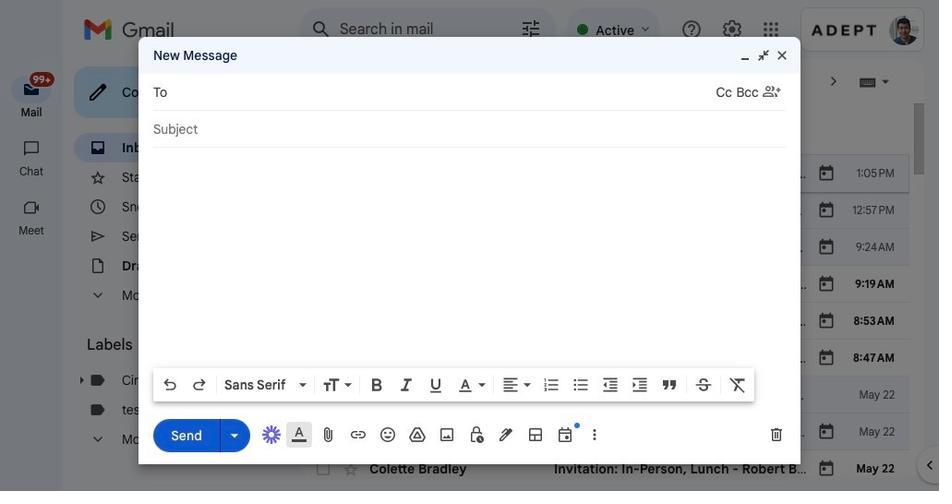 Task type: locate. For each thing, give the bounding box(es) containing it.
row
[[299, 155, 939, 192], [299, 192, 939, 229], [299, 229, 939, 266], [299, 266, 939, 303], [299, 303, 939, 340], [299, 340, 939, 377], [299, 377, 910, 414], [299, 414, 939, 451], [299, 451, 939, 488]]

insert files using drive image
[[408, 426, 427, 444]]

promotions, 4 new messages, tab
[[497, 103, 694, 155]]

indent less ‪(⌘[)‬ image
[[601, 376, 620, 394]]

option
[[221, 376, 296, 394]]

option inside formatting options toolbar
[[221, 376, 296, 394]]

refresh image
[[369, 72, 388, 91]]

3 row from the top
[[299, 229, 939, 266]]

dialog
[[139, 37, 801, 465]]

tab list
[[299, 103, 910, 155]]

italic ‪(⌘i)‬ image
[[397, 376, 416, 394]]

bold ‪(⌘b)‬ image
[[368, 376, 386, 394]]

1 row from the top
[[299, 155, 939, 192]]

Search in mail search field
[[299, 7, 557, 52]]

9 row from the top
[[299, 451, 939, 488]]

insert emoji ‪(⌘⇧2)‬ image
[[379, 426, 397, 444]]

search in mail image
[[305, 13, 338, 46]]

heading
[[0, 105, 63, 120], [0, 164, 63, 179], [0, 224, 63, 238], [87, 336, 262, 355]]

8 row from the top
[[299, 414, 939, 451]]

discard draft ‪(⌘⇧d)‬ image
[[768, 426, 786, 444]]

main content
[[299, 103, 939, 491]]

gmail image
[[83, 11, 184, 48]]

Subject field
[[153, 120, 786, 139]]

minimize image
[[738, 48, 753, 63]]

bulleted list ‪(⌘⇧8)‬ image
[[572, 376, 590, 394]]

advanced search options image
[[513, 10, 550, 47]]

2 row from the top
[[299, 192, 939, 229]]

indent more ‪(⌘])‬ image
[[631, 376, 649, 394]]

mail, 867 unread messages image
[[23, 76, 52, 94]]

undo ‪(⌘z)‬ image
[[161, 376, 179, 394]]

navigation
[[0, 59, 65, 491]]



Task type: vqa. For each thing, say whether or not it's contained in the screenshot.
Close 'ICON' at the top right
yes



Task type: describe. For each thing, give the bounding box(es) containing it.
underline ‪(⌘u)‬ image
[[427, 377, 445, 395]]

4 row from the top
[[299, 266, 939, 303]]

strikethrough ‪(⌘⇧x)‬ image
[[695, 376, 713, 394]]

pop out image
[[757, 48, 771, 63]]

primary tab
[[299, 103, 495, 155]]

formatting options toolbar
[[153, 369, 755, 402]]

remove formatting ‪(⌘\)‬ image
[[729, 376, 747, 394]]

7 row from the top
[[299, 377, 910, 414]]

insert link ‪(⌘k)‬ image
[[349, 426, 368, 444]]

updates tab
[[695, 103, 893, 155]]

redo ‪(⌘y)‬ image
[[190, 376, 209, 394]]

close image
[[775, 48, 790, 63]]

6 row from the top
[[299, 340, 939, 377]]

numbered list ‪(⌘⇧7)‬ image
[[542, 376, 561, 394]]

toggle confidential mode image
[[467, 426, 486, 444]]

To recipients text field
[[175, 76, 716, 109]]

older image
[[825, 72, 843, 91]]

quote ‪(⌘⇧9)‬ image
[[660, 376, 679, 394]]

insert photo image
[[438, 426, 456, 444]]

attach files image
[[320, 426, 338, 444]]

Message Body text field
[[153, 157, 786, 363]]

5 row from the top
[[299, 303, 939, 340]]

more send options image
[[225, 426, 244, 445]]

settings image
[[721, 18, 744, 41]]



